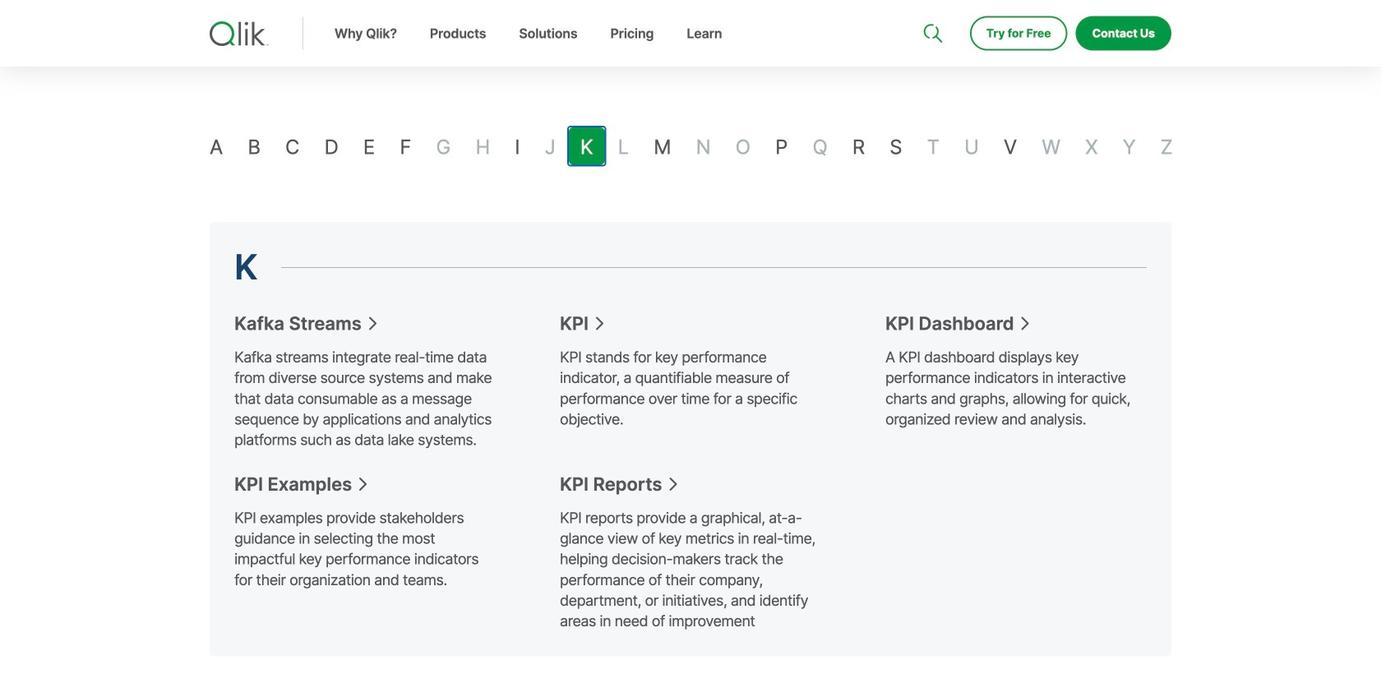 Task type: locate. For each thing, give the bounding box(es) containing it.
support image
[[925, 0, 938, 13]]

login image
[[1119, 0, 1132, 13]]



Task type: describe. For each thing, give the bounding box(es) containing it.
qlik image
[[210, 21, 269, 46]]



Task type: vqa. For each thing, say whether or not it's contained in the screenshot.
Company image
no



